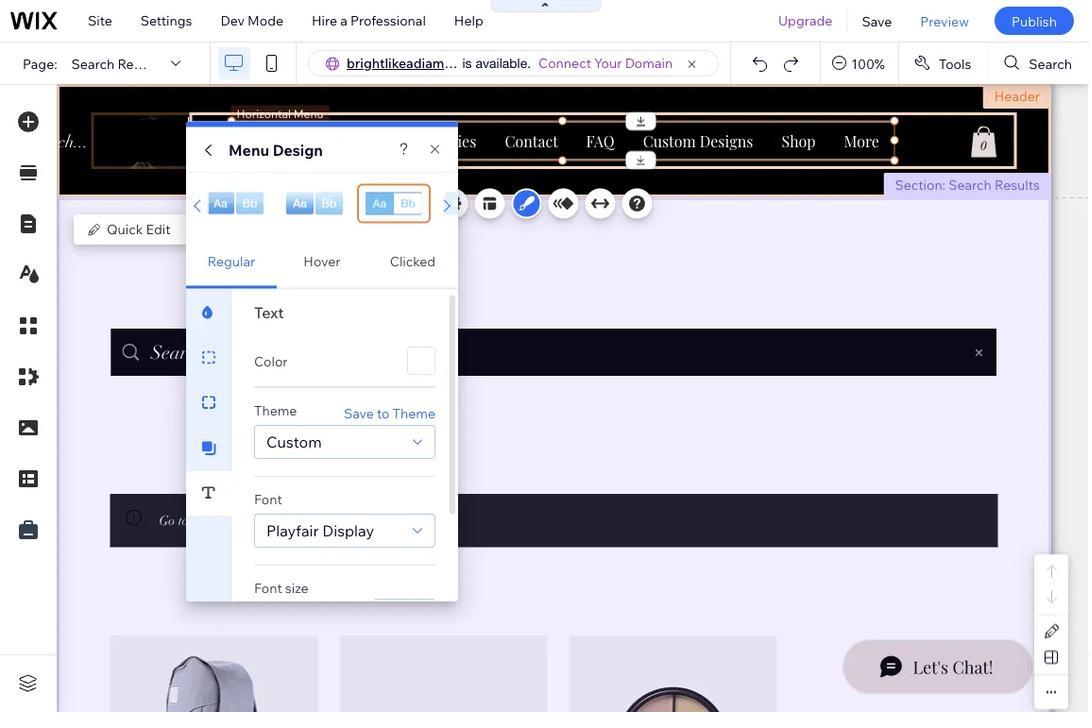 Task type: vqa. For each thing, say whether or not it's contained in the screenshot.
is
yes



Task type: describe. For each thing, give the bounding box(es) containing it.
a
[[341, 12, 348, 29]]

connect
[[539, 55, 592, 71]]

section: search results
[[895, 177, 1041, 193]]

menu design
[[229, 140, 323, 159]]

site
[[88, 12, 112, 29]]

available.
[[476, 55, 531, 71]]

0 horizontal spatial theme
[[254, 402, 297, 419]]

100%
[[852, 55, 886, 72]]

search for search results
[[71, 55, 115, 72]]

column
[[195, 171, 237, 185]]

mode
[[248, 12, 284, 29]]

publish button
[[995, 7, 1075, 35]]

quick edit
[[107, 221, 171, 238]]

hover
[[304, 253, 341, 270]]

font for font
[[254, 491, 282, 508]]

1 horizontal spatial menu
[[297, 195, 333, 212]]

navigate
[[364, 195, 419, 212]]

quick
[[107, 221, 143, 238]]

search for search
[[1030, 55, 1073, 72]]

playfair
[[267, 521, 319, 540]]

0 horizontal spatial menu
[[229, 140, 269, 159]]

1 horizontal spatial theme
[[393, 405, 436, 421]]

your
[[595, 55, 622, 71]]

regular
[[208, 253, 255, 270]]

brightlikeadiamond.com
[[347, 55, 499, 71]]

hire
[[312, 12, 338, 29]]

size
[[285, 580, 309, 596]]

0 vertical spatial results
[[118, 55, 163, 72]]

search results
[[71, 55, 163, 72]]

manage menu
[[244, 195, 333, 212]]

save button
[[848, 0, 907, 42]]

clicked
[[390, 253, 436, 270]]



Task type: locate. For each thing, give the bounding box(es) containing it.
results
[[118, 55, 163, 72], [995, 177, 1041, 193]]

1 font from the top
[[254, 491, 282, 508]]

100% button
[[822, 43, 899, 84]]

2 horizontal spatial search
[[1030, 55, 1073, 72]]

font size
[[254, 580, 309, 596]]

help
[[455, 12, 484, 29]]

upgrade
[[779, 12, 833, 29]]

save
[[862, 13, 893, 29], [344, 405, 374, 421]]

2
[[239, 171, 245, 185]]

save up 100%
[[862, 13, 893, 29]]

search down publish button
[[1030, 55, 1073, 72]]

0 horizontal spatial settings
[[141, 12, 192, 29]]

playfair display
[[267, 521, 374, 540]]

0 vertical spatial menu
[[229, 140, 269, 159]]

preview button
[[907, 0, 984, 42]]

tools button
[[900, 43, 989, 84]]

font left size
[[254, 580, 282, 596]]

dev mode
[[221, 12, 284, 29]]

1 horizontal spatial results
[[995, 177, 1041, 193]]

1 vertical spatial menu
[[297, 195, 333, 212]]

font
[[254, 491, 282, 508], [254, 580, 282, 596]]

1 vertical spatial font
[[254, 580, 282, 596]]

dev
[[221, 12, 245, 29]]

is available. connect your domain
[[463, 55, 673, 71]]

0 horizontal spatial save
[[344, 405, 374, 421]]

is
[[463, 55, 472, 71]]

header
[[995, 88, 1041, 104]]

settings
[[141, 12, 192, 29], [210, 221, 262, 238]]

tools
[[939, 55, 972, 72]]

domain
[[625, 55, 673, 71]]

save for save to theme
[[344, 405, 374, 421]]

search right section:
[[949, 177, 992, 193]]

menu right manage
[[297, 195, 333, 212]]

1 horizontal spatial settings
[[210, 221, 262, 238]]

theme
[[254, 402, 297, 419], [393, 405, 436, 421]]

font up 'playfair'
[[254, 491, 282, 508]]

1 vertical spatial settings
[[210, 221, 262, 238]]

settings up regular
[[210, 221, 262, 238]]

save for save
[[862, 13, 893, 29]]

settings for upgrade
[[141, 12, 192, 29]]

menu up 2
[[229, 140, 269, 159]]

1 horizontal spatial search
[[949, 177, 992, 193]]

hire a professional
[[312, 12, 426, 29]]

1 vertical spatial results
[[995, 177, 1041, 193]]

0 vertical spatial save
[[862, 13, 893, 29]]

settings up search results on the top left
[[141, 12, 192, 29]]

display
[[322, 521, 374, 540]]

color
[[254, 353, 288, 369]]

0 horizontal spatial search
[[71, 55, 115, 72]]

publish
[[1012, 13, 1058, 29]]

save to theme
[[344, 405, 436, 421]]

custom
[[267, 432, 322, 451]]

design
[[273, 140, 323, 159]]

edit
[[146, 221, 171, 238]]

to
[[377, 405, 390, 421]]

2 font from the top
[[254, 580, 282, 596]]

theme right to
[[393, 405, 436, 421]]

preview
[[921, 13, 970, 29]]

professional
[[351, 12, 426, 29]]

settings for header
[[210, 221, 262, 238]]

search inside button
[[1030, 55, 1073, 72]]

text
[[254, 303, 284, 322]]

theme up custom
[[254, 402, 297, 419]]

1 horizontal spatial save
[[862, 13, 893, 29]]

search
[[71, 55, 115, 72], [1030, 55, 1073, 72], [949, 177, 992, 193]]

manage
[[244, 195, 294, 212]]

section:
[[895, 177, 946, 193]]

1 vertical spatial save
[[344, 405, 374, 421]]

0 horizontal spatial results
[[118, 55, 163, 72]]

0 vertical spatial settings
[[141, 12, 192, 29]]

menu
[[229, 140, 269, 159], [297, 195, 333, 212]]

save inside button
[[862, 13, 893, 29]]

font for font size
[[254, 580, 282, 596]]

0 vertical spatial font
[[254, 491, 282, 508]]

save left to
[[344, 405, 374, 421]]

search down the site
[[71, 55, 115, 72]]

search button
[[990, 43, 1090, 84]]

column 2
[[195, 171, 245, 185]]



